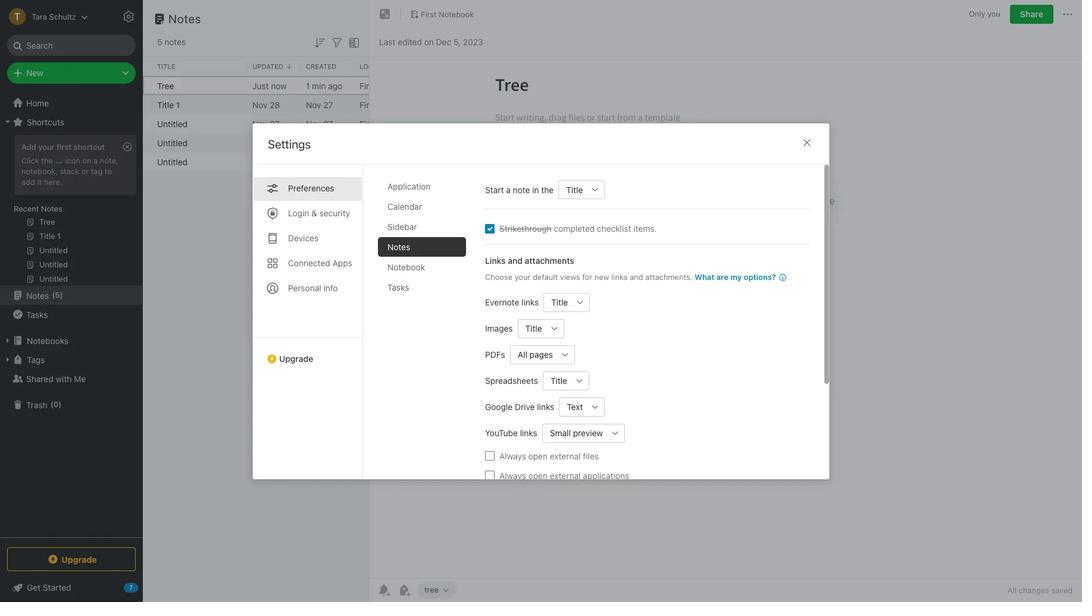 Task type: vqa. For each thing, say whether or not it's contained in the screenshot.
Filter tasks field
no



Task type: locate. For each thing, give the bounding box(es) containing it.
( for trash
[[50, 400, 53, 410]]

external
[[550, 451, 581, 461], [550, 471, 581, 481]]

untitled for nov 27
[[157, 119, 188, 129]]

title for spreadsheets
[[551, 376, 567, 386]]

all for all changes saved
[[1008, 586, 1017, 596]]

first notebook for just now
[[359, 81, 416, 91]]

to
[[105, 167, 112, 176]]

13 down 28
[[270, 157, 279, 167]]

tag
[[91, 167, 103, 176]]

0 vertical spatial all
[[518, 350, 527, 360]]

title inside field
[[525, 323, 542, 334]]

14 up preferences
[[323, 138, 332, 148]]

1 horizontal spatial upgrade
[[279, 354, 313, 364]]

) up tasks button
[[60, 291, 63, 300]]

open for always open external files
[[528, 451, 548, 461]]

title right in
[[566, 185, 583, 195]]

default
[[533, 272, 558, 282]]

1 vertical spatial all
[[1008, 586, 1017, 596]]

1 vertical spatial settings
[[268, 137, 311, 151]]

title button for evernote links
[[544, 293, 571, 312]]

title up text "button"
[[551, 376, 567, 386]]

1 horizontal spatial a
[[506, 185, 511, 195]]

0 horizontal spatial upgrade
[[61, 555, 97, 565]]

row group containing title
[[143, 57, 629, 76]]

title button right in
[[558, 180, 586, 199]]

note,
[[100, 156, 118, 165]]

strikethrough
[[499, 223, 552, 234]]

1 horizontal spatial 1
[[306, 81, 310, 91]]

0 horizontal spatial 14
[[270, 138, 279, 148]]

nov 14 up preferences
[[306, 138, 332, 148]]

title button down default
[[544, 293, 571, 312]]

links
[[485, 256, 506, 266]]

notes up tasks button
[[26, 291, 49, 301]]

0 horizontal spatial nov 14
[[252, 138, 279, 148]]

1 vertical spatial the
[[541, 185, 554, 195]]

login & security
[[288, 208, 350, 218]]

open up always open external applications
[[528, 451, 548, 461]]

14 down 28
[[270, 138, 279, 148]]

13 up preferences
[[323, 157, 332, 167]]

title button
[[558, 180, 586, 199], [544, 293, 571, 312], [518, 319, 545, 338], [543, 371, 570, 390]]

5 left notes
[[157, 37, 162, 47]]

your down links and attachments
[[515, 272, 531, 282]]

2 vertical spatial untitled
[[157, 157, 188, 167]]

min
[[312, 81, 326, 91]]

) right trash
[[58, 400, 62, 410]]

Choose default view option for Google Drive links field
[[559, 398, 605, 417]]

nov 13 down nov 28
[[252, 157, 279, 167]]

upgrade inside "tab list"
[[279, 354, 313, 364]]

nov 27 for 27
[[306, 119, 333, 129]]

0 vertical spatial upgrade button
[[253, 337, 362, 369]]

just now
[[252, 81, 287, 91]]

(
[[52, 291, 55, 300], [50, 400, 53, 410]]

tasks inside tasks button
[[26, 310, 48, 320]]

nov 13 up preferences
[[306, 157, 332, 167]]

all left the changes
[[1008, 586, 1017, 596]]

pages
[[530, 350, 553, 360]]

your inside tree
[[38, 142, 55, 152]]

title button up all pages button
[[518, 319, 545, 338]]

group containing add your first shortcut
[[0, 132, 142, 291]]

) inside trash ( 0 )
[[58, 400, 62, 410]]

1 horizontal spatial upgrade button
[[253, 337, 362, 369]]

1 vertical spatial always
[[499, 471, 526, 481]]

connected apps
[[288, 258, 352, 268]]

notes inside notes ( 5 )
[[26, 291, 49, 301]]

1 vertical spatial tasks
[[26, 310, 48, 320]]

( for notes
[[52, 291, 55, 300]]

external up always open external applications
[[550, 451, 581, 461]]

1 vertical spatial upgrade
[[61, 555, 97, 565]]

row group
[[143, 57, 629, 76], [143, 76, 569, 171]]

2 14 from the left
[[323, 138, 332, 148]]

5
[[157, 37, 162, 47], [55, 291, 60, 300]]

first notebook for nov 28
[[359, 100, 416, 110]]

0 horizontal spatial a
[[94, 156, 98, 165]]

icon on a note, notebook, stack or tag to add it here.
[[21, 156, 118, 187]]

last
[[379, 37, 395, 47]]

1
[[306, 81, 310, 91], [176, 100, 180, 110]]

on inside icon on a note, notebook, stack or tag to add it here.
[[82, 156, 91, 165]]

5 inside note list element
[[157, 37, 162, 47]]

now
[[271, 81, 287, 91]]

tab list containing application
[[378, 176, 476, 479]]

1 horizontal spatial 13
[[323, 157, 332, 167]]

1 vertical spatial external
[[550, 471, 581, 481]]

2 open from the top
[[528, 471, 548, 481]]

0 vertical spatial open
[[528, 451, 548, 461]]

a
[[94, 156, 98, 165], [506, 185, 511, 195]]

the inside tree
[[41, 156, 53, 165]]

title inside 'field'
[[566, 185, 583, 195]]

group
[[0, 132, 142, 291]]

title for images
[[525, 323, 542, 334]]

title up all pages button
[[525, 323, 542, 334]]

0 horizontal spatial tab list
[[253, 165, 363, 479]]

what
[[695, 272, 714, 282]]

0 vertical spatial your
[[38, 142, 55, 152]]

and
[[508, 256, 523, 266], [630, 272, 643, 282]]

and right links
[[508, 256, 523, 266]]

the
[[41, 156, 53, 165], [541, 185, 554, 195]]

1 horizontal spatial 14
[[323, 138, 332, 148]]

1 vertical spatial your
[[515, 272, 531, 282]]

google drive links
[[485, 402, 554, 412]]

1 external from the top
[[550, 451, 581, 461]]

and left attachments.
[[630, 272, 643, 282]]

the right in
[[541, 185, 554, 195]]

tab list containing preferences
[[253, 165, 363, 479]]

always right always open external files checkbox
[[499, 451, 526, 461]]

home
[[26, 98, 49, 108]]

0 horizontal spatial the
[[41, 156, 53, 165]]

) for notes
[[60, 291, 63, 300]]

0 vertical spatial on
[[424, 37, 434, 47]]

0 vertical spatial )
[[60, 291, 63, 300]]

notes ( 5 )
[[26, 291, 63, 301]]

open down always open external files
[[528, 471, 548, 481]]

1 horizontal spatial tasks
[[387, 282, 409, 293]]

first notebook for nov 27
[[359, 119, 416, 129]]

first
[[57, 142, 72, 152]]

note list element
[[143, 0, 629, 603]]

choose your default views for new links and attachments.
[[485, 272, 692, 282]]

shortcuts
[[27, 117, 64, 127]]

&
[[311, 208, 317, 218]]

0 vertical spatial (
[[52, 291, 55, 300]]

2 row group from the top
[[143, 76, 569, 171]]

notes up notes
[[168, 12, 201, 26]]

your up click the ...
[[38, 142, 55, 152]]

0 vertical spatial upgrade
[[279, 354, 313, 364]]

on up or
[[82, 156, 91, 165]]

1 vertical spatial on
[[82, 156, 91, 165]]

links right 'evernote'
[[521, 297, 539, 307]]

application
[[387, 181, 431, 191]]

links
[[611, 272, 628, 282], [521, 297, 539, 307], [537, 402, 554, 412], [520, 428, 537, 438]]

links and attachments
[[485, 256, 574, 266]]

small
[[550, 428, 571, 438]]

0 vertical spatial and
[[508, 256, 523, 266]]

settings inside tooltip
[[150, 11, 181, 21]]

2 external from the top
[[550, 471, 581, 481]]

title inside the 'choose default view option for spreadsheets' "field"
[[551, 376, 567, 386]]

1 horizontal spatial nov 13
[[306, 157, 332, 167]]

0 vertical spatial tasks
[[387, 282, 409, 293]]

1 horizontal spatial all
[[1008, 586, 1017, 596]]

share
[[1020, 9, 1043, 19]]

devices
[[288, 233, 319, 243]]

title inside the choose default view option for evernote links field
[[551, 297, 568, 307]]

tab list
[[253, 165, 363, 479], [378, 176, 476, 479]]

evernote
[[485, 297, 519, 307]]

1 always from the top
[[499, 451, 526, 461]]

notebook inside 'tab'
[[387, 262, 425, 272]]

all inside note window element
[[1008, 586, 1017, 596]]

1 horizontal spatial settings
[[268, 137, 311, 151]]

created
[[306, 62, 336, 70]]

start
[[485, 185, 504, 195]]

with
[[56, 374, 72, 384]]

0 vertical spatial the
[[41, 156, 53, 165]]

)
[[60, 291, 63, 300], [58, 400, 62, 410]]

1 untitled from the top
[[157, 119, 188, 129]]

files
[[583, 451, 599, 461]]

a left note
[[506, 185, 511, 195]]

nov 27
[[306, 100, 333, 110], [252, 119, 279, 129], [306, 119, 333, 129]]

1 vertical spatial )
[[58, 400, 62, 410]]

1 vertical spatial 5
[[55, 291, 60, 300]]

personal
[[288, 283, 321, 293]]

expand notebooks image
[[3, 336, 12, 346]]

...
[[55, 156, 63, 165]]

2 untitled from the top
[[157, 138, 188, 148]]

settings down 28
[[268, 137, 311, 151]]

updated
[[252, 62, 283, 70]]

external down always open external files
[[550, 471, 581, 481]]

1 vertical spatial 1
[[176, 100, 180, 110]]

0 horizontal spatial 5
[[55, 291, 60, 300]]

2 nov 13 from the left
[[306, 157, 332, 167]]

0 horizontal spatial on
[[82, 156, 91, 165]]

first for nov 27
[[359, 119, 376, 129]]

links right the new on the right of page
[[611, 272, 628, 282]]

notes tab
[[378, 237, 466, 257]]

tree
[[0, 93, 143, 537]]

trash ( 0 )
[[26, 400, 62, 410]]

untitled for nov 13
[[157, 157, 188, 167]]

5 inside notes ( 5 )
[[55, 291, 60, 300]]

0 vertical spatial 1
[[306, 81, 310, 91]]

calendar tab
[[378, 197, 466, 216]]

Search text field
[[15, 35, 127, 56]]

Select38548 checkbox
[[485, 224, 495, 233]]

shortcuts button
[[0, 112, 142, 132]]

1 vertical spatial (
[[50, 400, 53, 410]]

tasks down notes ( 5 )
[[26, 310, 48, 320]]

0 vertical spatial settings
[[150, 11, 181, 21]]

on left the dec
[[424, 37, 434, 47]]

all for all pages
[[518, 350, 527, 360]]

5 up tasks button
[[55, 291, 60, 300]]

0 vertical spatial always
[[499, 451, 526, 461]]

close image
[[800, 135, 814, 150]]

1 horizontal spatial the
[[541, 185, 554, 195]]

1 vertical spatial untitled
[[157, 138, 188, 148]]

title down 'views'
[[551, 297, 568, 307]]

tree
[[424, 586, 439, 595]]

2 always from the top
[[499, 471, 526, 481]]

your for first
[[38, 142, 55, 152]]

upgrade button inside "tab list"
[[253, 337, 362, 369]]

the left ...
[[41, 156, 53, 165]]

nov 14 down nov 28
[[252, 138, 279, 148]]

0 horizontal spatial tasks
[[26, 310, 48, 320]]

notebook for now
[[379, 81, 416, 91]]

title button for start a note in the
[[558, 180, 586, 199]]

1 horizontal spatial your
[[515, 272, 531, 282]]

1 horizontal spatial nov 14
[[306, 138, 332, 148]]

( up tasks button
[[52, 291, 55, 300]]

first notebook for nov 13
[[359, 157, 416, 167]]

security
[[319, 208, 350, 218]]

Choose default view option for PDFs field
[[510, 345, 575, 364]]

0 vertical spatial external
[[550, 451, 581, 461]]

1 vertical spatial and
[[630, 272, 643, 282]]

2023
[[463, 37, 483, 47]]

0 horizontal spatial your
[[38, 142, 55, 152]]

1 horizontal spatial on
[[424, 37, 434, 47]]

1 horizontal spatial 5
[[157, 37, 162, 47]]

open for always open external applications
[[528, 471, 548, 481]]

me
[[74, 374, 86, 384]]

all left pages
[[518, 350, 527, 360]]

note
[[513, 185, 530, 195]]

always right always open external applications 'option'
[[499, 471, 526, 481]]

1 open from the top
[[528, 451, 548, 461]]

) inside notes ( 5 )
[[60, 291, 63, 300]]

1 vertical spatial open
[[528, 471, 548, 481]]

notes down sidebar
[[387, 242, 410, 252]]

1 row group from the top
[[143, 57, 629, 76]]

tasks down notebook 'tab'
[[387, 282, 409, 293]]

0 vertical spatial a
[[94, 156, 98, 165]]

all
[[518, 350, 527, 360], [1008, 586, 1017, 596]]

youtube
[[485, 428, 518, 438]]

row group containing tree
[[143, 76, 569, 171]]

1 vertical spatial upgrade button
[[7, 548, 136, 572]]

0 horizontal spatial nov 13
[[252, 157, 279, 167]]

all pages button
[[510, 345, 556, 364]]

a up "tag"
[[94, 156, 98, 165]]

notebook tab
[[378, 257, 466, 277]]

your
[[38, 142, 55, 152], [515, 272, 531, 282]]

0 horizontal spatial all
[[518, 350, 527, 360]]

settings
[[150, 11, 181, 21], [268, 137, 311, 151]]

first notebook inside button
[[421, 9, 474, 19]]

3 untitled from the top
[[157, 157, 188, 167]]

shortcut
[[74, 142, 105, 152]]

( inside trash ( 0 )
[[50, 400, 53, 410]]

27 for 28
[[323, 100, 333, 110]]

attachments
[[525, 256, 574, 266]]

row group inside note list element
[[143, 76, 569, 171]]

0 vertical spatial 5
[[157, 37, 162, 47]]

0 horizontal spatial 13
[[270, 157, 279, 167]]

title button down choose default view option for pdfs field
[[543, 371, 570, 390]]

notebook for 13
[[379, 157, 416, 167]]

upgrade
[[279, 354, 313, 364], [61, 555, 97, 565]]

0 horizontal spatial 1
[[176, 100, 180, 110]]

( right trash
[[50, 400, 53, 410]]

title for start a note in the
[[566, 185, 583, 195]]

new
[[594, 272, 609, 282]]

views
[[560, 272, 580, 282]]

preferences
[[288, 183, 334, 193]]

title button for images
[[518, 319, 545, 338]]

all inside button
[[518, 350, 527, 360]]

sidebar tab
[[378, 217, 466, 237]]

0 horizontal spatial settings
[[150, 11, 181, 21]]

first inside button
[[421, 9, 437, 19]]

nov 14
[[252, 138, 279, 148], [306, 138, 332, 148]]

are
[[716, 272, 728, 282]]

title up tree
[[157, 62, 175, 70]]

1 13 from the left
[[270, 157, 279, 167]]

text button
[[559, 398, 586, 417]]

( inside notes ( 5 )
[[52, 291, 55, 300]]

on inside note window element
[[424, 37, 434, 47]]

login
[[288, 208, 309, 218]]

0 vertical spatial untitled
[[157, 119, 188, 129]]

1 horizontal spatial tab list
[[378, 176, 476, 479]]

dec
[[436, 37, 451, 47]]

None search field
[[15, 35, 127, 56]]

on
[[424, 37, 434, 47], [82, 156, 91, 165]]

start a note in the
[[485, 185, 554, 195]]

only you
[[969, 9, 1000, 19]]

Always open external files checkbox
[[485, 451, 495, 461]]

settings up 5 notes
[[150, 11, 181, 21]]

1 nov 14 from the left
[[252, 138, 279, 148]]



Task type: describe. For each thing, give the bounding box(es) containing it.
links down drive in the left bottom of the page
[[520, 428, 537, 438]]

Choose default view option for Images field
[[518, 319, 564, 338]]

you
[[987, 9, 1000, 19]]

new button
[[7, 62, 136, 84]]

or
[[81, 167, 89, 176]]

tags button
[[0, 351, 142, 370]]

note window element
[[370, 0, 1082, 603]]

add tag image
[[397, 584, 411, 598]]

expand tags image
[[3, 355, 12, 365]]

0 horizontal spatial upgrade button
[[7, 548, 136, 572]]

first for nov 13
[[359, 157, 376, 167]]

changes
[[1019, 586, 1049, 596]]

icon
[[65, 156, 80, 165]]

notebooks
[[27, 336, 69, 346]]

calendar
[[387, 201, 422, 212]]

28
[[270, 100, 280, 110]]

1 14 from the left
[[270, 138, 279, 148]]

tab list for start a note in the
[[378, 176, 476, 479]]

) for trash
[[58, 400, 62, 410]]

strikethrough completed checklist items.
[[499, 223, 657, 234]]

add
[[21, 142, 36, 152]]

small preview
[[550, 428, 603, 438]]

it
[[37, 177, 42, 187]]

settings image
[[121, 10, 136, 24]]

first for nov 28
[[359, 100, 376, 110]]

spreadsheets
[[485, 376, 538, 386]]

ago
[[328, 81, 342, 91]]

5,
[[454, 37, 461, 47]]

Choose default view option for Evernote links field
[[544, 293, 590, 312]]

1 vertical spatial a
[[506, 185, 511, 195]]

recent notes
[[14, 204, 62, 214]]

google
[[485, 402, 513, 412]]

tasks inside tasks "tab"
[[387, 282, 409, 293]]

Always open external applications checkbox
[[485, 471, 495, 481]]

only
[[969, 9, 985, 19]]

tags
[[27, 355, 45, 365]]

nov 27 for 28
[[306, 100, 333, 110]]

tab list for application
[[253, 165, 363, 479]]

external for applications
[[550, 471, 581, 481]]

title down tree
[[157, 100, 174, 110]]

Start a new note in the body or title. field
[[558, 180, 605, 199]]

images
[[485, 323, 513, 334]]

text
[[567, 402, 583, 412]]

add a reminder image
[[377, 584, 391, 598]]

last edited on dec 5, 2023
[[379, 37, 483, 47]]

5 notes
[[157, 37, 186, 47]]

shared
[[26, 374, 53, 384]]

title button for spreadsheets
[[543, 371, 570, 390]]

attachments.
[[645, 272, 692, 282]]

in
[[532, 185, 539, 195]]

stack
[[60, 167, 79, 176]]

home link
[[0, 93, 143, 112]]

title for evernote links
[[551, 297, 568, 307]]

new
[[26, 68, 43, 78]]

notes
[[164, 37, 186, 47]]

settings tooltip
[[132, 5, 190, 28]]

connected
[[288, 258, 330, 268]]

evernote links
[[485, 297, 539, 307]]

0 horizontal spatial and
[[508, 256, 523, 266]]

options?
[[744, 272, 776, 282]]

title 1
[[157, 100, 180, 110]]

upgrade for upgrade 'popup button' inside "tab list"
[[279, 354, 313, 364]]

trash
[[26, 400, 47, 410]]

always for always open external files
[[499, 451, 526, 461]]

completed
[[554, 223, 595, 234]]

notes right recent on the top
[[41, 204, 62, 214]]

application tab
[[378, 176, 466, 196]]

here.
[[44, 177, 62, 187]]

share button
[[1010, 5, 1053, 24]]

notebook for 27
[[379, 119, 416, 129]]

add
[[21, 177, 35, 187]]

Note Editor text field
[[370, 57, 1082, 579]]

tasks tab
[[378, 278, 466, 297]]

checklist
[[597, 223, 631, 234]]

1 horizontal spatial and
[[630, 272, 643, 282]]

notebook for 28
[[379, 100, 416, 110]]

always open external applications
[[499, 471, 629, 481]]

external for files
[[550, 451, 581, 461]]

applications
[[583, 471, 629, 481]]

shared with me link
[[0, 370, 142, 389]]

info
[[323, 283, 338, 293]]

apps
[[332, 258, 352, 268]]

nov 28
[[252, 100, 280, 110]]

1 nov 13 from the left
[[252, 157, 279, 167]]

sidebar
[[387, 222, 417, 232]]

2 nov 14 from the left
[[306, 138, 332, 148]]

notebook inside button
[[439, 9, 474, 19]]

my
[[730, 272, 742, 282]]

notebooks link
[[0, 332, 142, 351]]

for
[[582, 272, 592, 282]]

untitled for nov 14
[[157, 138, 188, 148]]

always for always open external applications
[[499, 471, 526, 481]]

upgrade for the leftmost upgrade 'popup button'
[[61, 555, 97, 565]]

notebook,
[[21, 167, 58, 176]]

small preview button
[[542, 424, 606, 443]]

pdfs
[[485, 350, 505, 360]]

notes inside tab
[[387, 242, 410, 252]]

2 13 from the left
[[323, 157, 332, 167]]

first for just now
[[359, 81, 376, 91]]

add your first shortcut
[[21, 142, 105, 152]]

all pages
[[518, 350, 553, 360]]

notes inside note list element
[[168, 12, 201, 26]]

tree button
[[417, 583, 457, 599]]

27 for 27
[[323, 119, 333, 129]]

expand note image
[[378, 7, 392, 21]]

1 min ago
[[306, 81, 342, 91]]

links right drive in the left bottom of the page
[[537, 402, 554, 412]]

group inside tree
[[0, 132, 142, 291]]

youtube links
[[485, 428, 537, 438]]

saved
[[1051, 586, 1073, 596]]

location
[[359, 62, 393, 70]]

shared with me
[[26, 374, 86, 384]]

Choose default view option for YouTube links field
[[542, 424, 625, 443]]

items.
[[633, 223, 657, 234]]

tree containing home
[[0, 93, 143, 537]]

a inside icon on a note, notebook, stack or tag to add it here.
[[94, 156, 98, 165]]

just
[[252, 81, 269, 91]]

edited
[[398, 37, 422, 47]]

your for default
[[515, 272, 531, 282]]

Choose default view option for Spreadsheets field
[[543, 371, 589, 390]]



